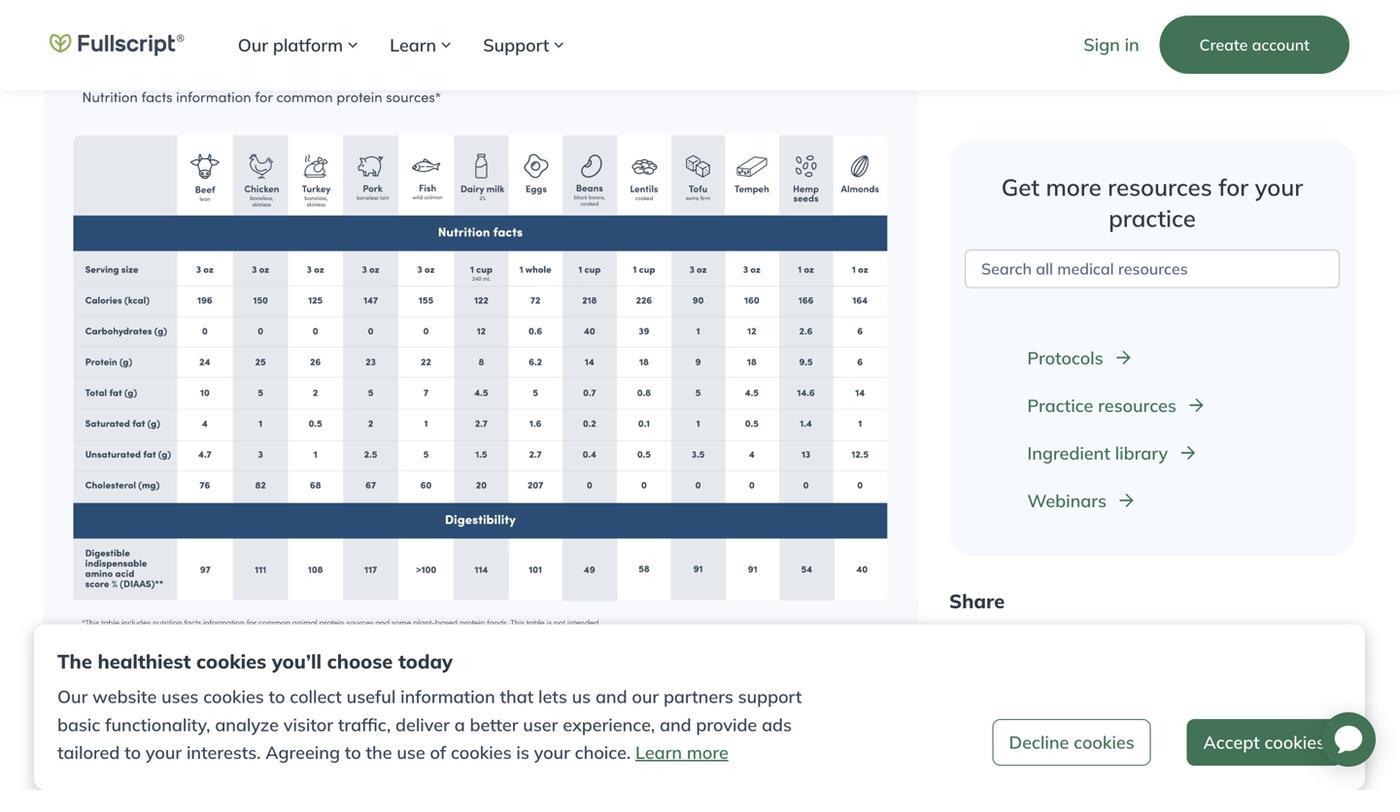 Task type: describe. For each thing, give the bounding box(es) containing it.
collect
[[290, 686, 342, 708]]

analyze
[[215, 714, 279, 736]]

website
[[92, 686, 157, 708]]

protocols link
[[1028, 335, 1132, 382]]

tailored
[[57, 742, 120, 764]]

create account link
[[1160, 16, 1350, 74]]

user
[[523, 714, 558, 736]]

a inside our website uses cookies to collect useful information that lets us and our partners support basic functionality, analyze visitor traffic, deliver a better user experience, and provide ads tailored to your interests. agreeing to the use of cookies is your choice.
[[455, 714, 465, 736]]

traffic,
[[338, 714, 391, 736]]

our platform link
[[222, 22, 359, 68]]

choice.
[[575, 742, 631, 764]]

agreeing
[[266, 742, 340, 764]]

learn more link
[[636, 742, 729, 764]]

more for learn
[[687, 742, 729, 764]]

learn for learn
[[390, 34, 437, 56]]

healthiest
[[98, 649, 191, 674]]

our website uses cookies to collect useful information that lets us and our partners support basic functionality, analyze visitor traffic, deliver a better user experience, and provide ads tailored to your interests. agreeing to the use of cookies is your choice.
[[57, 686, 802, 764]]

practice
[[1109, 204, 1197, 233]]

the healthiest cookies you'll choose today
[[57, 649, 453, 674]]

learn link
[[374, 22, 452, 68]]

practice resources
[[1028, 395, 1182, 417]]

deliver
[[396, 714, 450, 736]]

practice resources link
[[1028, 383, 1205, 429]]

accept cookies button
[[1187, 719, 1343, 766]]

resources inside the practice resources 'link'
[[1099, 395, 1177, 417]]

0 horizontal spatial to
[[125, 742, 141, 764]]

use
[[55, 750, 76, 765]]

accept
[[1204, 732, 1260, 753]]

1 this from the left
[[79, 750, 99, 765]]

use
[[397, 742, 425, 764]]

0 horizontal spatial a
[[149, 750, 156, 765]]

1 horizontal spatial in
[[1125, 34, 1140, 55]]

our platform
[[238, 34, 343, 56]]

2 this from the left
[[511, 750, 531, 765]]

0 horizontal spatial for
[[241, 750, 256, 765]]

quick
[[159, 750, 188, 765]]

0 horizontal spatial the
[[57, 649, 92, 674]]

our for our platform
[[238, 34, 268, 56]]

share
[[950, 589, 1005, 613]]

1 horizontal spatial the
[[652, 750, 670, 765]]

get more resources for your practice
[[1002, 173, 1304, 233]]

create account
[[1200, 35, 1310, 54]]

functionality,
[[105, 714, 210, 736]]

fullscript logo image
[[50, 34, 185, 56]]

ingredient library
[[1028, 442, 1173, 464]]

1 vertical spatial and
[[660, 714, 692, 736]]

our
[[632, 686, 659, 708]]

use this table as a quick resource for comparing protein sources. the references for this table can be found in the references section below.
[[55, 750, 810, 765]]

protein
[[321, 750, 359, 765]]

ads
[[762, 714, 792, 736]]

learn for learn more
[[636, 742, 683, 764]]

more for get
[[1046, 173, 1102, 202]]



Task type: locate. For each thing, give the bounding box(es) containing it.
for
[[1219, 173, 1249, 202], [241, 750, 256, 765], [493, 750, 508, 765]]

cookies
[[196, 649, 267, 674], [203, 686, 264, 708], [1074, 732, 1135, 753], [1265, 732, 1326, 753], [451, 742, 512, 764]]

1 vertical spatial learn
[[636, 742, 683, 764]]

0 vertical spatial and
[[596, 686, 628, 708]]

you'll
[[272, 649, 322, 674]]

a down information
[[455, 714, 465, 736]]

our up basic
[[57, 686, 88, 708]]

lets
[[539, 686, 568, 708]]

1 horizontal spatial and
[[660, 714, 692, 736]]

basic
[[57, 714, 100, 736]]

best protein sources comparison of meat and plant protein image
[[44, 0, 919, 732]]

webinars
[[1028, 490, 1112, 512]]

2 horizontal spatial your
[[1256, 173, 1304, 202]]

experience,
[[563, 714, 655, 736]]

get
[[1002, 173, 1040, 202]]

to down functionality,
[[125, 742, 141, 764]]

0 vertical spatial the
[[57, 649, 92, 674]]

our for our website uses cookies to collect useful information that lets us and our partners support basic functionality, analyze visitor traffic, deliver a better user experience, and provide ads tailored to your interests. agreeing to the use of cookies is your choice.
[[57, 686, 88, 708]]

0 vertical spatial our
[[238, 34, 268, 56]]

the right the found
[[652, 750, 670, 765]]

references down provide
[[673, 750, 729, 765]]

in right the found
[[639, 750, 649, 765]]

0 vertical spatial in
[[1125, 34, 1140, 55]]

provide
[[696, 714, 758, 736]]

comparing
[[259, 750, 318, 765]]

0 horizontal spatial this
[[79, 750, 99, 765]]

menu bar
[[222, 22, 581, 68]]

this down user
[[511, 750, 531, 765]]

protocols
[[1028, 347, 1109, 369]]

our inside our website uses cookies to collect useful information that lets us and our partners support basic functionality, analyze visitor traffic, deliver a better user experience, and provide ads tailored to your interests. agreeing to the use of cookies is your choice.
[[57, 686, 88, 708]]

below.
[[774, 750, 810, 765]]

better
[[470, 714, 519, 736]]

create
[[1200, 35, 1249, 54]]

a right as
[[149, 750, 156, 765]]

the inside our website uses cookies to collect useful information that lets us and our partners support basic functionality, analyze visitor traffic, deliver a better user experience, and provide ads tailored to your interests. agreeing to the use of cookies is your choice.
[[366, 742, 392, 764]]

our
[[238, 34, 268, 56], [57, 686, 88, 708]]

interests.
[[187, 742, 261, 764]]

a
[[455, 714, 465, 736], [149, 750, 156, 765]]

1 horizontal spatial a
[[455, 714, 465, 736]]

information
[[401, 686, 495, 708]]

0 vertical spatial resources
[[1108, 173, 1213, 202]]

resources up practice
[[1108, 173, 1213, 202]]

cookies inside the decline cookies button
[[1074, 732, 1135, 753]]

support link
[[468, 22, 565, 68]]

1 horizontal spatial learn
[[636, 742, 683, 764]]

0 vertical spatial more
[[1046, 173, 1102, 202]]

your
[[1256, 173, 1304, 202], [146, 742, 182, 764], [534, 742, 571, 764]]

decline cookies button
[[993, 719, 1152, 766]]

1 vertical spatial resources
[[1099, 395, 1177, 417]]

choose
[[327, 649, 393, 674]]

table
[[102, 750, 130, 765], [534, 750, 562, 765]]

practice
[[1028, 395, 1094, 417]]

useful
[[347, 686, 396, 708]]

1 references from the left
[[433, 750, 490, 765]]

to left collect
[[269, 686, 285, 708]]

learn
[[390, 34, 437, 56], [636, 742, 683, 764]]

resources
[[1108, 173, 1213, 202], [1099, 395, 1177, 417]]

the
[[57, 649, 92, 674], [410, 750, 430, 765]]

resources inside the get more resources for your practice
[[1108, 173, 1213, 202]]

more right get
[[1046, 173, 1102, 202]]

of
[[430, 742, 446, 764]]

0 vertical spatial a
[[455, 714, 465, 736]]

our left platform
[[238, 34, 268, 56]]

and up experience,
[[596, 686, 628, 708]]

0 horizontal spatial references
[[433, 750, 490, 765]]

references down better
[[433, 750, 490, 765]]

cookies right accept
[[1265, 732, 1326, 753]]

references
[[433, 750, 490, 765], [673, 750, 729, 765]]

2 table from the left
[[534, 750, 562, 765]]

is
[[517, 742, 530, 764]]

sign in
[[1084, 34, 1140, 55]]

table right is
[[534, 750, 562, 765]]

learn more
[[636, 742, 729, 764]]

1 horizontal spatial this
[[511, 750, 531, 765]]

2 horizontal spatial to
[[345, 742, 361, 764]]

2 horizontal spatial for
[[1219, 173, 1249, 202]]

decline cookies
[[1010, 732, 1135, 753]]

be
[[588, 750, 601, 765]]

today
[[399, 649, 453, 674]]

this right use
[[79, 750, 99, 765]]

cookies down better
[[451, 742, 512, 764]]

0 horizontal spatial learn
[[390, 34, 437, 56]]

ingredient
[[1028, 442, 1111, 464]]

1 vertical spatial the
[[410, 750, 430, 765]]

support
[[483, 34, 550, 56]]

0 vertical spatial learn
[[390, 34, 437, 56]]

1 vertical spatial in
[[639, 750, 649, 765]]

library
[[1116, 442, 1169, 464]]

1 horizontal spatial to
[[269, 686, 285, 708]]

this
[[79, 750, 99, 765], [511, 750, 531, 765]]

1 vertical spatial our
[[57, 686, 88, 708]]

1 table from the left
[[102, 750, 130, 765]]

the down deliver
[[410, 750, 430, 765]]

as
[[133, 750, 146, 765]]

table left as
[[102, 750, 130, 765]]

0 horizontal spatial more
[[687, 742, 729, 764]]

us
[[572, 686, 591, 708]]

found
[[604, 750, 636, 765]]

1 horizontal spatial more
[[1046, 173, 1102, 202]]

the down traffic,
[[366, 742, 392, 764]]

menu bar containing our platform
[[222, 22, 581, 68]]

1 vertical spatial a
[[149, 750, 156, 765]]

1 horizontal spatial references
[[673, 750, 729, 765]]

visitor
[[284, 714, 333, 736]]

can
[[565, 750, 585, 765]]

more down provide
[[687, 742, 729, 764]]

in right sign
[[1125, 34, 1140, 55]]

more
[[1046, 173, 1102, 202], [687, 742, 729, 764]]

platform
[[273, 34, 343, 56]]

webinars link
[[1028, 478, 1135, 524]]

cookies right the decline
[[1074, 732, 1135, 753]]

None search field
[[965, 249, 1341, 304]]

sign in link
[[1084, 21, 1140, 68]]

uses
[[161, 686, 199, 708]]

our inside 'link'
[[238, 34, 268, 56]]

sources.
[[362, 750, 407, 765]]

1 vertical spatial more
[[687, 742, 729, 764]]

0 horizontal spatial your
[[146, 742, 182, 764]]

2 references from the left
[[673, 750, 729, 765]]

1 horizontal spatial our
[[238, 34, 268, 56]]

1 horizontal spatial the
[[410, 750, 430, 765]]

in
[[1125, 34, 1140, 55], [639, 750, 649, 765]]

0 horizontal spatial in
[[639, 750, 649, 765]]

to down traffic,
[[345, 742, 361, 764]]

decline
[[1010, 732, 1070, 753]]

more inside the get more resources for your practice
[[1046, 173, 1102, 202]]

the up basic
[[57, 649, 92, 674]]

1 horizontal spatial table
[[534, 750, 562, 765]]

account
[[1253, 35, 1310, 54]]

0 horizontal spatial our
[[57, 686, 88, 708]]

and up learn more at the bottom of the page
[[660, 714, 692, 736]]

your inside the get more resources for your practice
[[1256, 173, 1304, 202]]

0 horizontal spatial and
[[596, 686, 628, 708]]

and
[[596, 686, 628, 708], [660, 714, 692, 736]]

0 horizontal spatial table
[[102, 750, 130, 765]]

the
[[366, 742, 392, 764], [652, 750, 670, 765]]

application
[[1299, 689, 1400, 790]]

support
[[738, 686, 802, 708]]

0 horizontal spatial the
[[366, 742, 392, 764]]

Search field search field
[[965, 249, 1341, 288]]

that
[[500, 686, 534, 708]]

resources up library
[[1099, 395, 1177, 417]]

cookies up analyze
[[203, 686, 264, 708]]

1 horizontal spatial your
[[534, 742, 571, 764]]

1 horizontal spatial for
[[493, 750, 508, 765]]

resource
[[191, 750, 238, 765]]

to
[[269, 686, 285, 708], [125, 742, 141, 764], [345, 742, 361, 764]]

partners
[[664, 686, 734, 708]]

learn inside menu bar
[[390, 34, 437, 56]]

cookies inside accept cookies button
[[1265, 732, 1326, 753]]

cookies up uses
[[196, 649, 267, 674]]

for inside the get more resources for your practice
[[1219, 173, 1249, 202]]

section
[[732, 750, 771, 765]]

sign
[[1084, 34, 1121, 55]]

ingredient library link
[[1028, 430, 1197, 477]]

accept cookies
[[1204, 732, 1326, 753]]



Task type: vqa. For each thing, say whether or not it's contained in the screenshot.
resource
yes



